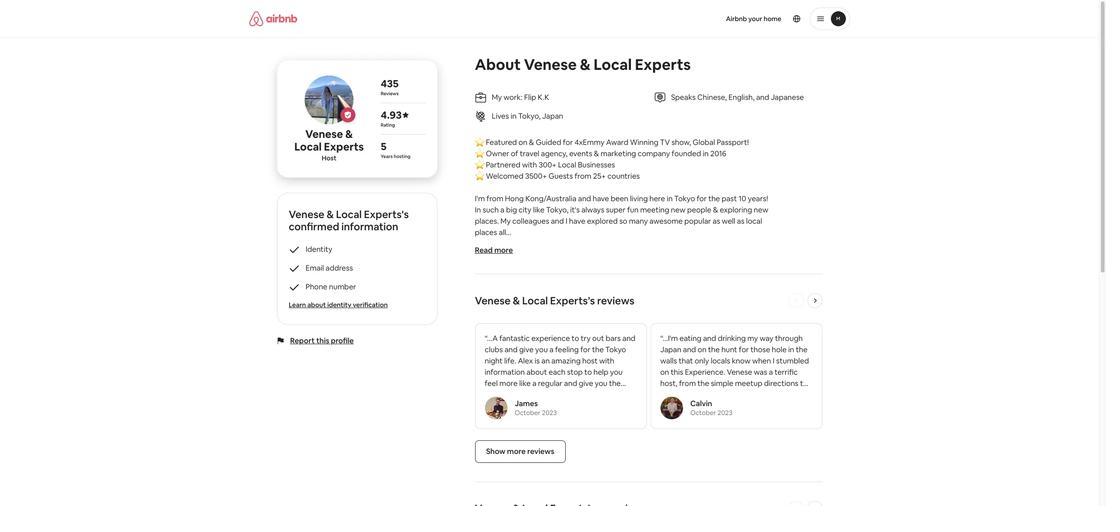 Task type: locate. For each thing, give the bounding box(es) containing it.
travel
[[520, 149, 540, 159]]

1 vertical spatial have
[[569, 217, 586, 226]]

1 vertical spatial from
[[487, 194, 504, 204]]

1 vertical spatial like
[[520, 379, 531, 389]]

give up time
[[579, 379, 594, 389]]

2 vertical spatial have
[[538, 390, 555, 400]]

tokyo up people
[[675, 194, 695, 204]]

airbnb your home link
[[721, 9, 787, 29]]

1 horizontal spatial i
[[566, 217, 568, 226]]

0 vertical spatial give
[[519, 345, 534, 355]]

1 vertical spatial reviews
[[528, 447, 555, 457]]

venese & local experts's reviews
[[475, 295, 635, 308]]

good
[[562, 390, 581, 400]]

local inside venese & local experts host
[[294, 140, 322, 154]]

1 vertical spatial my
[[501, 217, 511, 226]]

james october 2023
[[515, 399, 557, 418]]

from
[[575, 171, 592, 181], [487, 194, 504, 204]]

reviews down james october 2023
[[528, 447, 555, 457]]

1 vertical spatial about
[[527, 368, 547, 378]]

you
[[536, 345, 548, 355], [610, 368, 623, 378], [595, 379, 608, 389]]

fun
[[627, 205, 639, 215]]

new up awesome at the top right of page
[[671, 205, 686, 215]]

more right the show
[[507, 447, 526, 457]]

i inside "…a fantastic experience to try out bars and clubs and give you a feeling for the tokyo night life. alex is an amazing host with information about each stop to help you feel more like a regular and give you the courage to just have a good time amongst friends. i didn't want to leave!…
[[512, 402, 514, 411]]

give up alex
[[519, 345, 534, 355]]

guests
[[549, 171, 573, 181]]

about down phone
[[307, 301, 326, 310]]

the up amongst
[[609, 379, 621, 389]]

0 vertical spatial like
[[533, 205, 545, 215]]

1 horizontal spatial experts
[[635, 55, 691, 74]]

popular
[[685, 217, 711, 226]]

more inside button
[[507, 447, 526, 457]]

with down travel
[[522, 160, 537, 170]]

passport!
[[717, 138, 749, 147]]

0 vertical spatial tokyo
[[675, 194, 695, 204]]

1 horizontal spatial you
[[595, 379, 608, 389]]

0 vertical spatial have
[[593, 194, 609, 204]]

5
[[381, 140, 386, 153]]

i'm
[[475, 194, 485, 204]]

in right here
[[667, 194, 673, 204]]

2 vertical spatial the
[[609, 379, 621, 389]]

2 horizontal spatial in
[[703, 149, 709, 159]]

0 horizontal spatial from
[[487, 194, 504, 204]]

venese for experts's
[[289, 208, 324, 221]]

new down 'years!'
[[754, 205, 769, 215]]

experts down verified host "icon"
[[324, 140, 364, 154]]

1 horizontal spatial about
[[527, 368, 547, 378]]

about inside "…a fantastic experience to try out bars and clubs and give you a feeling for the tokyo night life. alex is an amazing host with information about each stop to help you feel more like a regular and give you the courage to just have a good time amongst friends. i didn't want to leave!…
[[527, 368, 547, 378]]

435 reviews
[[381, 77, 399, 97]]

1 horizontal spatial with
[[600, 357, 615, 366]]

for down try
[[581, 345, 591, 355]]

phone number
[[306, 282, 356, 292]]

with inside ⭐️ featured on & guided for 4xemmy award winning tv show, global passport! ⭐️ owner of travel agency, events & marketing company founded in 2016 ⭐️ partnered with 300+ local businesses ⭐️ welcomed 3500+ guests from 25+ countries i'm from hong kong/australia and have been living here in tokyo for the past 10 years! in such a big city like tokyo, it's always super fun meeting new people & exploring new places. my colleagues and i have explored so many awesome popular as well as local places all…
[[522, 160, 537, 170]]

and up the always at top right
[[578, 194, 591, 204]]

1 horizontal spatial the
[[609, 379, 621, 389]]

1 vertical spatial in
[[703, 149, 709, 159]]

profile element
[[561, 0, 850, 38]]

a left big
[[501, 205, 505, 215]]

1 as from the left
[[713, 217, 721, 226]]

1 horizontal spatial new
[[754, 205, 769, 215]]

founded
[[672, 149, 701, 159]]

learn
[[289, 301, 306, 310]]

1 vertical spatial information
[[485, 368, 525, 378]]

0 horizontal spatial information
[[341, 220, 398, 233]]

information
[[341, 220, 398, 233], [485, 368, 525, 378]]

⭐️ up i'm
[[475, 171, 485, 181]]

more down all…
[[495, 246, 513, 256]]

0 vertical spatial about
[[307, 301, 326, 310]]

2023 right didn't
[[542, 409, 557, 418]]

1 october from the left
[[515, 409, 541, 418]]

0 horizontal spatial tokyo
[[606, 345, 626, 355]]

in down global
[[703, 149, 709, 159]]

as right well
[[737, 217, 745, 226]]

0 vertical spatial with
[[522, 160, 537, 170]]

alex
[[518, 357, 533, 366]]

calvin user profile image
[[661, 397, 683, 420], [661, 397, 683, 420]]

tokyo,
[[546, 205, 569, 215]]

my inside ⭐️ featured on & guided for 4xemmy award winning tv show, global passport! ⭐️ owner of travel agency, events & marketing company founded in 2016 ⭐️ partnered with 300+ local businesses ⭐️ welcomed 3500+ guests from 25+ countries i'm from hong kong/australia and have been living here in tokyo for the past 10 years! in such a big city like tokyo, it's always super fun meeting new people & exploring new places. my colleagues and i have explored so many awesome popular as well as local places all…
[[501, 217, 511, 226]]

out
[[593, 334, 604, 344]]

life.
[[504, 357, 517, 366]]

local inside 'venese & local experts's confirmed information'
[[336, 208, 362, 221]]

1 vertical spatial more
[[500, 379, 518, 389]]

0 vertical spatial in
[[511, 111, 517, 121]]

feeling
[[555, 345, 579, 355]]

0 horizontal spatial experts
[[324, 140, 364, 154]]

1 horizontal spatial for
[[581, 345, 591, 355]]

2023 inside james october 2023
[[542, 409, 557, 418]]

show,
[[672, 138, 691, 147]]

for up events
[[563, 138, 573, 147]]

local
[[594, 55, 632, 74], [294, 140, 322, 154], [558, 160, 577, 170], [336, 208, 362, 221], [522, 295, 548, 308]]

the
[[709, 194, 720, 204], [592, 345, 604, 355], [609, 379, 621, 389]]

0 horizontal spatial october
[[515, 409, 541, 418]]

0 horizontal spatial the
[[592, 345, 604, 355]]

0 horizontal spatial new
[[671, 205, 686, 215]]

2023 inside calvin october 2023
[[718, 409, 733, 418]]

1 horizontal spatial give
[[579, 379, 594, 389]]

0 horizontal spatial give
[[519, 345, 534, 355]]

1 horizontal spatial from
[[575, 171, 592, 181]]

and up life.
[[505, 345, 518, 355]]

show more reviews
[[486, 447, 555, 457]]

2 vertical spatial more
[[507, 447, 526, 457]]

my up all…
[[501, 217, 511, 226]]

about down is
[[527, 368, 547, 378]]

1 horizontal spatial as
[[737, 217, 745, 226]]

1 vertical spatial tokyo
[[606, 345, 626, 355]]

experts up speaks on the right top of page
[[635, 55, 691, 74]]

give
[[519, 345, 534, 355], [579, 379, 594, 389]]

my left "work:"
[[492, 93, 502, 102]]

2023 right calvin
[[718, 409, 733, 418]]

leave!…
[[566, 402, 591, 411]]

welcomed
[[486, 171, 524, 181]]

you up an
[[536, 345, 548, 355]]

1 horizontal spatial information
[[485, 368, 525, 378]]

venese up "…a
[[475, 295, 511, 308]]

places
[[475, 228, 497, 238]]

⭐️ left owner
[[475, 149, 485, 159]]

experts
[[635, 55, 691, 74], [324, 140, 364, 154]]

here
[[650, 194, 665, 204]]

with up help
[[600, 357, 615, 366]]

1 horizontal spatial like
[[533, 205, 545, 215]]

more up courage on the bottom left of page
[[500, 379, 518, 389]]

2 horizontal spatial the
[[709, 194, 720, 204]]

like inside "…a fantastic experience to try out bars and clubs and give you a feeling for the tokyo night life. alex is an amazing host with information about each stop to help you feel more like a regular and give you the courage to just have a good time amongst friends. i didn't want to leave!…
[[520, 379, 531, 389]]

1 vertical spatial the
[[592, 345, 604, 355]]

2 vertical spatial for
[[581, 345, 591, 355]]

the down out
[[592, 345, 604, 355]]

address
[[326, 264, 353, 273]]

james user profile image
[[485, 397, 508, 420], [485, 397, 508, 420]]

have down "it's"
[[569, 217, 586, 226]]

businesses
[[578, 160, 615, 170]]

1 vertical spatial experts
[[324, 140, 364, 154]]

in right the lives on the top left of the page
[[511, 111, 517, 121]]

local
[[747, 217, 763, 226]]

& inside venese & local experts host
[[345, 127, 353, 141]]

my work: flip k.k
[[492, 93, 550, 102]]

have up the "want"
[[538, 390, 555, 400]]

help
[[594, 368, 609, 378]]

0 vertical spatial reviews
[[597, 295, 635, 308]]

new
[[671, 205, 686, 215], [754, 205, 769, 215]]

information inside 'venese & local experts's confirmed information'
[[341, 220, 398, 233]]

an
[[542, 357, 550, 366]]

0 horizontal spatial have
[[538, 390, 555, 400]]

to right the "want"
[[556, 402, 564, 411]]

to left just
[[515, 390, 523, 400]]

0 horizontal spatial i
[[512, 402, 514, 411]]

1 vertical spatial i
[[512, 402, 514, 411]]

venese up 'host'
[[305, 127, 343, 141]]

venese up identity
[[289, 208, 324, 221]]

1 vertical spatial for
[[697, 194, 707, 204]]

0 horizontal spatial like
[[520, 379, 531, 389]]

stop
[[567, 368, 583, 378]]

4xemmy
[[575, 138, 605, 147]]

a
[[501, 205, 505, 215], [550, 345, 554, 355], [533, 379, 537, 389], [556, 390, 560, 400]]

host
[[583, 357, 598, 366]]

october inside calvin october 2023
[[691, 409, 716, 418]]

clubs
[[485, 345, 503, 355]]

time
[[582, 390, 598, 400]]

as left well
[[713, 217, 721, 226]]

verification
[[353, 301, 388, 310]]

venese & local experts user profile image
[[305, 76, 353, 124], [305, 76, 353, 124]]

global
[[693, 138, 715, 147]]

0 vertical spatial you
[[536, 345, 548, 355]]

0 horizontal spatial 2023
[[542, 409, 557, 418]]

you down help
[[595, 379, 608, 389]]

like up just
[[520, 379, 531, 389]]

marketing
[[601, 149, 636, 159]]

local for experts
[[294, 140, 322, 154]]

always
[[582, 205, 605, 215]]

2 2023 from the left
[[718, 409, 733, 418]]

this
[[316, 336, 329, 346]]

and down tokyo,
[[551, 217, 564, 226]]

report this profile
[[290, 336, 354, 346]]

0 horizontal spatial about
[[307, 301, 326, 310]]

2 october from the left
[[691, 409, 716, 418]]

⭐️ left the partnered
[[475, 160, 485, 170]]

1 horizontal spatial in
[[667, 194, 673, 204]]

city
[[519, 205, 532, 215]]

10
[[739, 194, 747, 204]]

1 vertical spatial you
[[610, 368, 623, 378]]

the left past
[[709, 194, 720, 204]]

"…a fantastic experience to try out bars and clubs and give you a feeling for the tokyo night life. alex is an amazing host with information about each stop to help you feel more like a regular and give you the courage to just have a good time amongst friends. i didn't want to leave!…
[[485, 334, 636, 411]]

2 ⭐️ from the top
[[475, 149, 485, 159]]

years!
[[748, 194, 768, 204]]

you right help
[[610, 368, 623, 378]]

0 horizontal spatial for
[[563, 138, 573, 147]]

0 horizontal spatial as
[[713, 217, 721, 226]]

from up such
[[487, 194, 504, 204]]

october inside james october 2023
[[515, 409, 541, 418]]

2023 for calvin
[[718, 409, 733, 418]]

such
[[483, 205, 499, 215]]

october
[[515, 409, 541, 418], [691, 409, 716, 418]]

have up the always at top right
[[593, 194, 609, 204]]

more
[[495, 246, 513, 256], [500, 379, 518, 389], [507, 447, 526, 457]]

tokyo down the bars
[[606, 345, 626, 355]]

1 horizontal spatial october
[[691, 409, 716, 418]]

venese inside venese & local experts host
[[305, 127, 343, 141]]

the inside ⭐️ featured on & guided for 4xemmy award winning tv show, global passport! ⭐️ owner of travel agency, events & marketing company founded in 2016 ⭐️ partnered with 300+ local businesses ⭐️ welcomed 3500+ guests from 25+ countries i'm from hong kong/australia and have been living here in tokyo for the past 10 years! in such a big city like tokyo, it's always super fun meeting new people & exploring new places. my colleagues and i have explored so many awesome popular as well as local places all…
[[709, 194, 720, 204]]

bars
[[606, 334, 621, 344]]

0 vertical spatial experts
[[635, 55, 691, 74]]

4.93
[[381, 109, 402, 122]]

didn't
[[516, 402, 536, 411]]

flip k.k
[[524, 93, 550, 102]]

0 vertical spatial i
[[566, 217, 568, 226]]

and up good
[[564, 379, 577, 389]]

venese inside 'venese & local experts's confirmed information'
[[289, 208, 324, 221]]

2 horizontal spatial have
[[593, 194, 609, 204]]

1 ⭐️ from the top
[[475, 138, 485, 147]]

japanese
[[771, 93, 804, 102]]

2023 for james
[[542, 409, 557, 418]]

0 vertical spatial the
[[709, 194, 720, 204]]

venese & local experts's confirmed information
[[289, 208, 409, 233]]

i down tokyo,
[[566, 217, 568, 226]]

0 vertical spatial more
[[495, 246, 513, 256]]

places.
[[475, 217, 499, 226]]

learn about identity verification button
[[289, 301, 426, 310]]

like right city
[[533, 205, 545, 215]]

chinese,
[[698, 93, 727, 102]]

more for show
[[507, 447, 526, 457]]

1 horizontal spatial 2023
[[718, 409, 733, 418]]

speaks
[[671, 93, 696, 102]]

experts's
[[364, 208, 409, 221]]

i left didn't
[[512, 402, 514, 411]]

1 horizontal spatial tokyo
[[675, 194, 695, 204]]

reviews up the bars
[[597, 295, 635, 308]]

i inside ⭐️ featured on & guided for 4xemmy award winning tv show, global passport! ⭐️ owner of travel agency, events & marketing company founded in 2016 ⭐️ partnered with 300+ local businesses ⭐️ welcomed 3500+ guests from 25+ countries i'm from hong kong/australia and have been living here in tokyo for the past 10 years! in such a big city like tokyo, it's always super fun meeting new people & exploring new places. my colleagues and i have explored so many awesome popular as well as local places all…
[[566, 217, 568, 226]]

0 horizontal spatial reviews
[[528, 447, 555, 457]]

for up people
[[697, 194, 707, 204]]

host
[[322, 154, 336, 162]]

email
[[306, 264, 324, 273]]

1 horizontal spatial have
[[569, 217, 586, 226]]

more for read
[[495, 246, 513, 256]]

with
[[522, 160, 537, 170], [600, 357, 615, 366]]

fantastic
[[500, 334, 530, 344]]

⭐️ left featured
[[475, 138, 485, 147]]

from left "25+"
[[575, 171, 592, 181]]

4 ⭐️ from the top
[[475, 171, 485, 181]]

1 vertical spatial with
[[600, 357, 615, 366]]

2 vertical spatial in
[[667, 194, 673, 204]]

0 vertical spatial information
[[341, 220, 398, 233]]

and right english,
[[757, 93, 770, 102]]

0 horizontal spatial with
[[522, 160, 537, 170]]

1 2023 from the left
[[542, 409, 557, 418]]



Task type: describe. For each thing, give the bounding box(es) containing it.
each
[[549, 368, 566, 378]]

a inside ⭐️ featured on & guided for 4xemmy award winning tv show, global passport! ⭐️ owner of travel agency, events & marketing company founded in 2016 ⭐️ partnered with 300+ local businesses ⭐️ welcomed 3500+ guests from 25+ countries i'm from hong kong/australia and have been living here in tokyo for the past 10 years! in such a big city like tokyo, it's always super fun meeting new people & exploring new places. my colleagues and i have explored so many awesome popular as well as local places all…
[[501, 205, 505, 215]]

lives
[[492, 111, 509, 121]]

october for calvin
[[691, 409, 716, 418]]

regular
[[538, 379, 563, 389]]

local inside ⭐️ featured on & guided for 4xemmy award winning tv show, global passport! ⭐️ owner of travel agency, events & marketing company founded in 2016 ⭐️ partnered with 300+ local businesses ⭐️ welcomed 3500+ guests from 25+ countries i'm from hong kong/australia and have been living here in tokyo for the past 10 years! in such a big city like tokyo, it's always super fun meeting new people & exploring new places. my colleagues and i have explored so many awesome popular as well as local places all…
[[558, 160, 577, 170]]

explored
[[587, 217, 618, 226]]

big
[[506, 205, 517, 215]]

information inside "…a fantastic experience to try out bars and clubs and give you a feeling for the tokyo night life. alex is an amazing host with information about each stop to help you feel more like a regular and give you the courage to just have a good time amongst friends. i didn't want to leave!…
[[485, 368, 525, 378]]

report
[[290, 336, 315, 346]]

home
[[764, 15, 782, 23]]

tv
[[660, 138, 670, 147]]

past
[[722, 194, 737, 204]]

2 new from the left
[[754, 205, 769, 215]]

435
[[381, 77, 399, 90]]

partnered
[[486, 160, 521, 170]]

identity
[[327, 301, 351, 310]]

0 horizontal spatial in
[[511, 111, 517, 121]]

work:
[[504, 93, 523, 102]]

more inside "…a fantastic experience to try out bars and clubs and give you a feeling for the tokyo night life. alex is an amazing host with information about each stop to help you feel more like a regular and give you the courage to just have a good time amongst friends. i didn't want to leave!…
[[500, 379, 518, 389]]

venese & local experts host
[[294, 127, 364, 162]]

to left try
[[572, 334, 579, 344]]

show
[[486, 447, 506, 457]]

english,
[[729, 93, 755, 102]]

super
[[606, 205, 626, 215]]

agency,
[[541, 149, 568, 159]]

rating
[[381, 122, 395, 128]]

2 horizontal spatial you
[[610, 368, 623, 378]]

owner
[[486, 149, 510, 159]]

a down the experience
[[550, 345, 554, 355]]

airbnb
[[726, 15, 747, 23]]

speaks chinese, english, and japanese
[[671, 93, 804, 102]]

james
[[515, 399, 538, 409]]

read more button
[[475, 246, 513, 256]]

calvin
[[691, 399, 713, 409]]

reviews inside button
[[528, 447, 555, 457]]

for inside "…a fantastic experience to try out bars and clubs and give you a feeling for the tokyo night life. alex is an amazing host with information about each stop to help you feel more like a regular and give you the courage to just have a good time amongst friends. i didn't want to leave!…
[[581, 345, 591, 355]]

25+
[[593, 171, 606, 181]]

featured
[[486, 138, 517, 147]]

0 vertical spatial from
[[575, 171, 592, 181]]

⭐️ featured on & guided for 4xemmy award winning tv show, global passport! ⭐️ owner of travel agency, events & marketing company founded in 2016 ⭐️ partnered with 300+ local businesses ⭐️ welcomed 3500+ guests from 25+ countries i'm from hong kong/australia and have been living here in tokyo for the past 10 years! in such a big city like tokyo, it's always super fun meeting new people & exploring new places. my colleagues and i have explored so many awesome popular as well as local places all…
[[475, 138, 770, 238]]

friends.
[[485, 402, 511, 411]]

hosting
[[394, 154, 410, 160]]

read
[[475, 246, 493, 256]]

well
[[722, 217, 736, 226]]

300+
[[539, 160, 557, 170]]

tokyo inside ⭐️ featured on & guided for 4xemmy award winning tv show, global passport! ⭐️ owner of travel agency, events & marketing company founded in 2016 ⭐️ partnered with 300+ local businesses ⭐️ welcomed 3500+ guests from 25+ countries i'm from hong kong/australia and have been living here in tokyo for the past 10 years! in such a big city like tokyo, it's always super fun meeting new people & exploring new places. my colleagues and i have explored so many awesome popular as well as local places all…
[[675, 194, 695, 204]]

calvin october 2023
[[691, 399, 733, 418]]

2016
[[711, 149, 727, 159]]

about venese & local experts
[[475, 55, 691, 74]]

living
[[630, 194, 648, 204]]

about inside "button"
[[307, 301, 326, 310]]

to down host on the right bottom
[[585, 368, 592, 378]]

all…
[[499, 228, 512, 238]]

exploring
[[720, 205, 753, 215]]

award
[[606, 138, 629, 147]]

venese up flip k.k
[[524, 55, 577, 74]]

verified host image
[[344, 111, 352, 119]]

1 new from the left
[[671, 205, 686, 215]]

of
[[511, 149, 518, 159]]

2 horizontal spatial for
[[697, 194, 707, 204]]

local for experts's
[[522, 295, 548, 308]]

0 horizontal spatial you
[[536, 345, 548, 355]]

it's
[[570, 205, 580, 215]]

report this profile button
[[290, 336, 354, 346]]

have inside "…a fantastic experience to try out bars and clubs and give you a feeling for the tokyo night life. alex is an amazing host with information about each stop to help you feel more like a regular and give you the courage to just have a good time amongst friends. i didn't want to leave!…
[[538, 390, 555, 400]]

2 as from the left
[[737, 217, 745, 226]]

2 vertical spatial you
[[595, 379, 608, 389]]

so
[[620, 217, 628, 226]]

a up just
[[533, 379, 537, 389]]

in
[[475, 205, 481, 215]]

phone
[[306, 282, 327, 292]]

winning
[[630, 138, 659, 147]]

5 years hosting
[[381, 140, 410, 160]]

venese for experts's
[[475, 295, 511, 308]]

"…a
[[485, 334, 498, 344]]

feel
[[485, 379, 498, 389]]

& inside 'venese & local experts's confirmed information'
[[327, 208, 334, 221]]

october for james
[[515, 409, 541, 418]]

airbnb your home
[[726, 15, 782, 23]]

is
[[535, 357, 540, 366]]

events
[[569, 149, 593, 159]]

kong/australia
[[526, 194, 577, 204]]

venese for experts
[[305, 127, 343, 141]]

a left good
[[556, 390, 560, 400]]

1 vertical spatial give
[[579, 379, 594, 389]]

with inside "…a fantastic experience to try out bars and clubs and give you a feeling for the tokyo night life. alex is an amazing host with information about each stop to help you feel more like a regular and give you the courage to just have a good time amongst friends. i didn't want to leave!…
[[600, 357, 615, 366]]

been
[[611, 194, 629, 204]]

hong
[[505, 194, 524, 204]]

about
[[475, 55, 521, 74]]

countries
[[608, 171, 640, 181]]

show more reviews button
[[475, 441, 566, 464]]

awesome
[[650, 217, 683, 226]]

confirmed
[[289, 220, 339, 233]]

0 vertical spatial for
[[563, 138, 573, 147]]

tokyo inside "…a fantastic experience to try out bars and clubs and give you a feeling for the tokyo night life. alex is an amazing host with information about each stop to help you feel more like a regular and give you the courage to just have a good time amongst friends. i didn't want to leave!…
[[606, 345, 626, 355]]

1 horizontal spatial reviews
[[597, 295, 635, 308]]

company
[[638, 149, 670, 159]]

like inside ⭐️ featured on & guided for 4xemmy award winning tv show, global passport! ⭐️ owner of travel agency, events & marketing company founded in 2016 ⭐️ partnered with 300+ local businesses ⭐️ welcomed 3500+ guests from 25+ countries i'm from hong kong/australia and have been living here in tokyo for the past 10 years! in such a big city like tokyo, it's always super fun meeting new people & exploring new places. my colleagues and i have explored so many awesome popular as well as local places all…
[[533, 205, 545, 215]]

local for experts's
[[336, 208, 362, 221]]

0 vertical spatial my
[[492, 93, 502, 102]]

amazing
[[552, 357, 581, 366]]

profile
[[331, 336, 354, 346]]

experts inside venese & local experts host
[[324, 140, 364, 154]]

experts's
[[550, 295, 595, 308]]

and right the bars
[[623, 334, 636, 344]]

3 ⭐️ from the top
[[475, 160, 485, 170]]

many
[[629, 217, 648, 226]]

tokyo, japan
[[518, 111, 564, 121]]

courage
[[485, 390, 514, 400]]

your
[[749, 15, 763, 23]]



Task type: vqa. For each thing, say whether or not it's contained in the screenshot.
Hollywood
no



